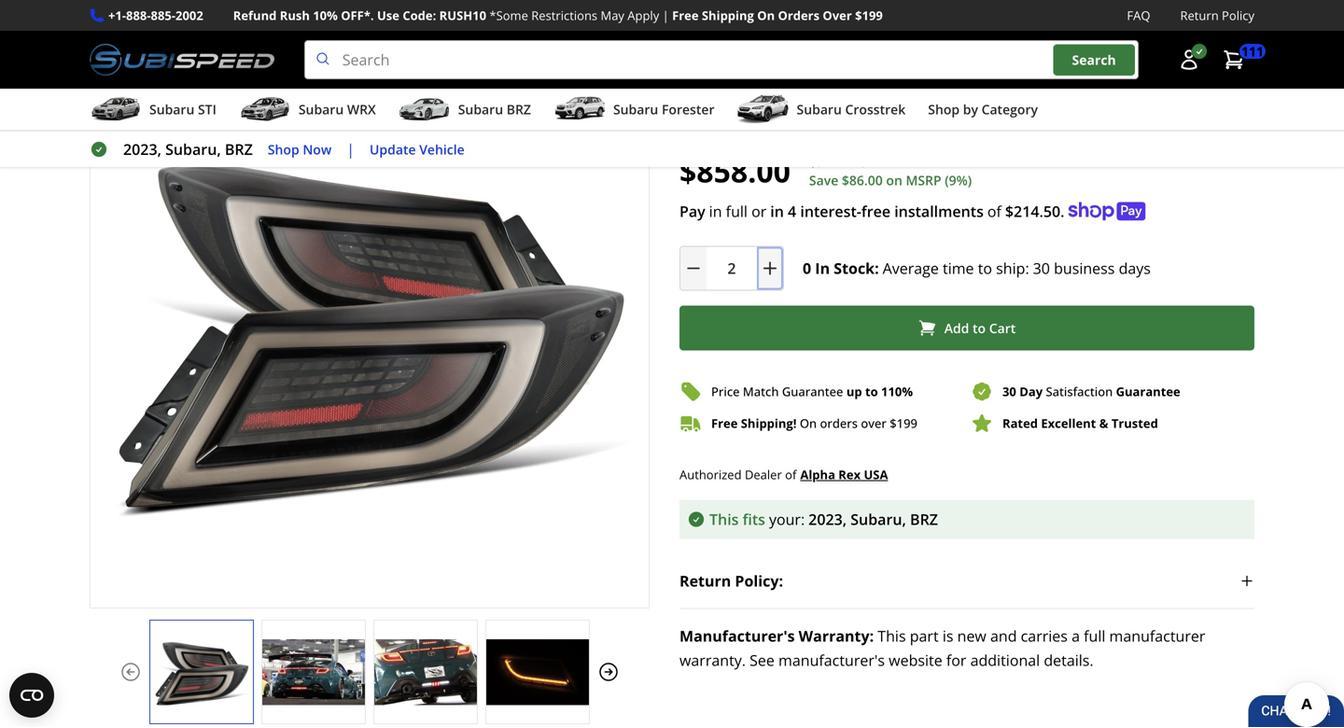 Task type: locate. For each thing, give the bounding box(es) containing it.
4
[[788, 201, 797, 221]]

subaru for subaru brz
[[458, 100, 503, 118]]

1 horizontal spatial subaru,
[[851, 509, 907, 529]]

return for return policy:
[[680, 571, 731, 591]]

lights left 10%
[[246, 19, 281, 36]]

/ inside the alpharex luxx-series led tail lights - black smoke - 2022-2024 toyota gr86 / subaru brz
[[798, 82, 805, 107]]

1 in from the left
[[709, 201, 722, 221]]

decrement image
[[684, 259, 703, 278]]

a up the 'details.'
[[1072, 626, 1080, 646]]

a inside this part is new and carries a full manufacturer warranty. see manufacturer's website for additional details.
[[1072, 626, 1080, 646]]

0 vertical spatial 2023,
[[123, 139, 161, 159]]

0 in stock: average time to ship: 30 business days
[[803, 258, 1151, 278]]

0 vertical spatial shop
[[928, 100, 960, 118]]

1 vertical spatial a
[[1072, 626, 1080, 646]]

lights up shop by category
[[957, 51, 1011, 77]]

of left the alpha
[[785, 466, 797, 483]]

subaru inside the alpharex luxx-series led tail lights - black smoke - 2022-2024 toyota gr86 / subaru brz
[[810, 82, 874, 107]]

tail right led
[[921, 51, 953, 77]]

subaru, down usa
[[851, 509, 907, 529]]

/ down luxx-
[[798, 82, 805, 107]]

add to cart button
[[680, 306, 1255, 351]]

trusted
[[1112, 415, 1159, 432]]

0 vertical spatial on
[[757, 7, 775, 24]]

tail lights
[[222, 19, 281, 36]]

2 guarantee from the left
[[1116, 383, 1181, 400]]

smoke
[[1080, 51, 1141, 77]]

1 horizontal spatial lights
[[957, 51, 1011, 77]]

subaru forester
[[613, 100, 715, 118]]

30 left day
[[1003, 383, 1017, 400]]

a subaru forester thumbnail image image
[[554, 95, 606, 123]]

| right "apply"
[[663, 7, 669, 24]]

lights
[[246, 19, 281, 36], [957, 51, 1011, 77]]

1 horizontal spatial 2023,
[[809, 509, 847, 529]]

1 vertical spatial lights
[[957, 51, 1011, 77]]

black
[[1027, 51, 1075, 77]]

1 horizontal spatial return
[[1181, 7, 1219, 24]]

tail
[[222, 19, 242, 36], [921, 51, 953, 77]]

0 horizontal spatial guarantee
[[782, 383, 844, 400]]

-
[[1016, 51, 1022, 77], [1146, 51, 1152, 77]]

0 horizontal spatial free
[[672, 7, 699, 24]]

full up the 'details.'
[[1084, 626, 1106, 646]]

/ for tail lights
[[201, 17, 207, 37]]

a subaru sti thumbnail image image
[[90, 95, 142, 123]]

restrictions
[[532, 7, 598, 24]]

- left 2022-
[[1146, 51, 1152, 77]]

wrx
[[347, 100, 376, 118]]

1 vertical spatial 30
[[1003, 383, 1017, 400]]

0 vertical spatial a
[[810, 117, 817, 134]]

brz left a subaru forester thumbnail image
[[507, 100, 531, 118]]

| right now on the left top of the page
[[347, 139, 355, 159]]

free down price
[[711, 415, 738, 432]]

/ left 888-
[[120, 17, 125, 37]]

time
[[943, 258, 974, 278]]

write a review link
[[776, 117, 857, 134]]

1 vertical spatial tail
[[921, 51, 953, 77]]

alpha
[[801, 467, 836, 483]]

search button
[[1054, 44, 1135, 76]]

to right time
[[978, 258, 993, 278]]

0 vertical spatial full
[[726, 201, 748, 221]]

subaru crosstrek button
[[737, 93, 906, 130]]

this
[[710, 509, 739, 529], [878, 626, 906, 646]]

free
[[672, 7, 699, 24], [711, 415, 738, 432]]

subaru for subaru sti
[[149, 100, 195, 118]]

0 horizontal spatial full
[[726, 201, 748, 221]]

update
[[370, 140, 416, 158]]

0 horizontal spatial /
[[120, 17, 125, 37]]

apply
[[628, 7, 659, 24]]

0 horizontal spatial -
[[1016, 51, 1022, 77]]

empty star image
[[680, 118, 696, 134], [729, 118, 745, 134], [745, 118, 761, 134]]

this left fits
[[710, 509, 739, 529]]

exterior link
[[140, 19, 201, 36], [140, 19, 186, 36]]

1 vertical spatial free
[[711, 415, 738, 432]]

tail right 2002
[[222, 19, 242, 36]]

2 empty star image from the left
[[729, 118, 745, 134]]

1 horizontal spatial of
[[988, 201, 1002, 221]]

shop inside shop now link
[[268, 140, 299, 158]]

0
[[803, 258, 812, 278]]

return policy link
[[1181, 6, 1255, 25]]

brz down a subaru wrx thumbnail image
[[225, 139, 253, 159]]

on
[[757, 7, 775, 24], [800, 415, 817, 432]]

return left policy
[[1181, 7, 1219, 24]]

/ up subispeed logo
[[201, 17, 207, 37]]

shipping!
[[741, 415, 797, 432]]

0 vertical spatial subaru,
[[165, 139, 221, 159]]

business
[[1054, 258, 1115, 278]]

see
[[750, 650, 775, 670]]

in
[[815, 258, 830, 278]]

1 guarantee from the left
[[782, 383, 844, 400]]

2 horizontal spatial /
[[798, 82, 805, 107]]

0 horizontal spatial this
[[710, 509, 739, 529]]

0 horizontal spatial on
[[757, 7, 775, 24]]

vehicle
[[419, 140, 465, 158]]

may
[[601, 7, 625, 24]]

1 horizontal spatial a
[[1072, 626, 1080, 646]]

2022-
[[1157, 51, 1206, 77]]

full
[[726, 201, 748, 221], [1084, 626, 1106, 646]]

a subaru brz thumbnail image image
[[398, 95, 451, 123]]

shop for shop by category
[[928, 100, 960, 118]]

111 button
[[1214, 41, 1266, 79]]

1 vertical spatial to
[[973, 319, 986, 337]]

1 horizontal spatial free
[[711, 415, 738, 432]]

in
[[709, 201, 722, 221], [771, 201, 784, 221]]

open widget image
[[9, 673, 54, 718]]

to
[[978, 258, 993, 278], [973, 319, 986, 337], [866, 383, 878, 400]]

0 horizontal spatial return
[[680, 571, 731, 591]]

ship:
[[996, 258, 1030, 278]]

this for part
[[878, 626, 906, 646]]

arx675020
[[117, 72, 187, 89]]

30 day satisfaction guarantee
[[1003, 383, 1181, 400]]

empty star image
[[696, 118, 712, 134], [712, 118, 729, 134]]

shop left now on the left top of the page
[[268, 140, 299, 158]]

this fits your: 2023, subaru, brz
[[710, 509, 938, 529]]

orders
[[820, 415, 858, 432]]

guarantee up trusted
[[1116, 383, 1181, 400]]

1 vertical spatial this
[[878, 626, 906, 646]]

manufacturer's warranty:
[[680, 626, 874, 646]]

write a review
[[776, 117, 857, 134]]

1 vertical spatial of
[[785, 466, 797, 483]]

return for return policy
[[1181, 7, 1219, 24]]

1 horizontal spatial in
[[771, 201, 784, 221]]

2023, down subaru sti dropdown button on the top left of the page
[[123, 139, 161, 159]]

shop now
[[268, 140, 332, 158]]

free right "apply"
[[672, 7, 699, 24]]

1 vertical spatial return
[[680, 571, 731, 591]]

0 vertical spatial free
[[672, 7, 699, 24]]

2 in from the left
[[771, 201, 784, 221]]

a subaru wrx thumbnail image image
[[239, 95, 291, 123]]

off*.
[[341, 7, 374, 24]]

2023, right "your:"
[[809, 509, 847, 529]]

brz
[[879, 82, 914, 107], [507, 100, 531, 118], [225, 139, 253, 159], [910, 509, 938, 529]]

1 horizontal spatial this
[[878, 626, 906, 646]]

guarantee
[[782, 383, 844, 400], [1116, 383, 1181, 400]]

search input field
[[304, 40, 1139, 79]]

in left 4
[[771, 201, 784, 221]]

1 horizontal spatial |
[[663, 7, 669, 24]]

brz down led
[[879, 82, 914, 107]]

1 vertical spatial 2023,
[[809, 509, 847, 529]]

0 horizontal spatial in
[[709, 201, 722, 221]]

lights inside the alpharex luxx-series led tail lights - black smoke - 2022-2024 toyota gr86 / subaru brz
[[957, 51, 1011, 77]]

free
[[862, 201, 891, 221]]

in right pay
[[709, 201, 722, 221]]

this left the part
[[878, 626, 906, 646]]

of left "$214.50"
[[988, 201, 1002, 221]]

0 horizontal spatial lights
[[246, 19, 281, 36]]

1 horizontal spatial on
[[800, 415, 817, 432]]

tail inside the alpharex luxx-series led tail lights - black smoke - 2022-2024 toyota gr86 / subaru brz
[[921, 51, 953, 77]]

policy
[[1222, 7, 1255, 24]]

guarantee up free shipping! on orders over $ 199
[[782, 383, 844, 400]]

rex
[[839, 467, 861, 483]]

a right write
[[810, 117, 817, 134]]

0 horizontal spatial 30
[[1003, 383, 1017, 400]]

1 empty star image from the left
[[696, 118, 712, 134]]

free shipping! on orders over $ 199
[[711, 415, 918, 432]]

alpharex
[[680, 51, 765, 77]]

to inside button
[[973, 319, 986, 337]]

*some
[[490, 7, 528, 24]]

to right add
[[973, 319, 986, 337]]

0 horizontal spatial shop
[[268, 140, 299, 158]]

full inside this part is new and carries a full manufacturer warranty. see manufacturer's website for additional details.
[[1084, 626, 1106, 646]]

msrp right the on
[[906, 171, 942, 189]]

shop left the by
[[928, 100, 960, 118]]

tail lights link right 2002
[[222, 19, 281, 36]]

0 vertical spatial 30
[[1033, 258, 1050, 278]]

1 horizontal spatial shop
[[928, 100, 960, 118]]

luxx-
[[769, 51, 823, 77]]

1 horizontal spatial tail
[[921, 51, 953, 77]]

carries
[[1021, 626, 1068, 646]]

1 horizontal spatial /
[[201, 17, 207, 37]]

1 vertical spatial subaru,
[[851, 509, 907, 529]]

0 vertical spatial tail
[[222, 19, 242, 36]]

0 vertical spatial this
[[710, 509, 739, 529]]

0 vertical spatial of
[[988, 201, 1002, 221]]

(9%)
[[945, 171, 972, 189]]

shop pay image
[[1069, 202, 1146, 221]]

full left or
[[726, 201, 748, 221]]

update vehicle button
[[370, 139, 465, 160]]

subaru forester button
[[554, 93, 715, 130]]

30 right 'ship:'
[[1033, 258, 1050, 278]]

this inside this part is new and carries a full manufacturer warranty. see manufacturer's website for additional details.
[[878, 626, 906, 646]]

brz inside 'dropdown button'
[[507, 100, 531, 118]]

None number field
[[680, 246, 784, 291]]

to right up
[[866, 383, 878, 400]]

0 horizontal spatial of
[[785, 466, 797, 483]]

return inside dropdown button
[[680, 571, 731, 591]]

1 horizontal spatial full
[[1084, 626, 1106, 646]]

return policy
[[1181, 7, 1255, 24]]

0 vertical spatial return
[[1181, 7, 1219, 24]]

subaru
[[810, 82, 874, 107], [149, 100, 195, 118], [299, 100, 344, 118], [458, 100, 503, 118], [613, 100, 659, 118], [797, 100, 842, 118]]

subaru, down subaru sti
[[165, 139, 221, 159]]

1 horizontal spatial -
[[1146, 51, 1152, 77]]

add
[[945, 319, 970, 337]]

1 vertical spatial full
[[1084, 626, 1106, 646]]

shop inside shop by category dropdown button
[[928, 100, 960, 118]]

subaru for subaru crosstrek
[[797, 100, 842, 118]]

stock:
[[834, 258, 879, 278]]

1 vertical spatial shop
[[268, 140, 299, 158]]

0 horizontal spatial tail
[[222, 19, 242, 36]]

refund
[[233, 7, 277, 24]]

shop
[[928, 100, 960, 118], [268, 140, 299, 158]]

- left black
[[1016, 51, 1022, 77]]

1 horizontal spatial 30
[[1033, 258, 1050, 278]]

shop by category button
[[928, 93, 1038, 130]]

1 vertical spatial on
[[800, 415, 817, 432]]

1 vertical spatial |
[[347, 139, 355, 159]]

msrp up $86.00
[[849, 153, 884, 171]]

2 - from the left
[[1146, 51, 1152, 77]]

3 empty star image from the left
[[745, 118, 761, 134]]

pay in full or in 4 interest-free installments of $214.50 .
[[680, 201, 1065, 221]]

additional
[[971, 650, 1040, 670]]

led
[[882, 51, 916, 77]]

rated excellent & trusted
[[1003, 415, 1159, 432]]

1 horizontal spatial guarantee
[[1116, 383, 1181, 400]]

10%
[[313, 7, 338, 24]]

return left policy:
[[680, 571, 731, 591]]



Task type: vqa. For each thing, say whether or not it's contained in the screenshot.
Crosstrek
yes



Task type: describe. For each thing, give the bounding box(es) containing it.
subaru brz button
[[398, 93, 531, 130]]

fits
[[743, 509, 766, 529]]

series
[[823, 51, 877, 77]]

$86.00
[[842, 171, 883, 189]]

.
[[1061, 201, 1065, 221]]

warranty:
[[799, 626, 874, 646]]

price
[[711, 383, 740, 400]]

pay
[[680, 201, 706, 221]]

subispeed logo image
[[90, 40, 274, 79]]

subaru sti button
[[90, 93, 216, 130]]

subaru sti
[[149, 100, 216, 118]]

manufacturer's
[[779, 650, 885, 670]]

forester
[[662, 100, 715, 118]]

+1-
[[108, 7, 126, 24]]

199
[[897, 415, 918, 432]]

authorized dealer of alpha rex usa
[[680, 466, 888, 483]]

2 empty star image from the left
[[712, 118, 729, 134]]

shop for shop now
[[268, 140, 299, 158]]

&
[[1100, 415, 1109, 432]]

0 horizontal spatial msrp
[[849, 153, 884, 171]]

warranty.
[[680, 650, 746, 670]]

111
[[1242, 42, 1264, 60]]

shop by category
[[928, 100, 1038, 118]]

price match guarantee up to 110%
[[711, 383, 913, 400]]

$
[[890, 415, 897, 432]]

usa
[[864, 467, 888, 483]]

tail lights link left 10%
[[222, 19, 296, 36]]

up
[[847, 383, 862, 400]]

review
[[820, 117, 857, 134]]

0 vertical spatial lights
[[246, 19, 281, 36]]

excellent
[[1041, 415, 1096, 432]]

$858.00
[[680, 151, 791, 192]]

over
[[861, 415, 887, 432]]

0 horizontal spatial a
[[810, 117, 817, 134]]

sti
[[198, 100, 216, 118]]

category
[[982, 100, 1038, 118]]

$944 msrp save $86.00 on msrp (9%)
[[809, 153, 972, 189]]

now
[[303, 140, 332, 158]]

/ for exterior
[[120, 17, 125, 37]]

part
[[910, 626, 939, 646]]

2023, subaru, brz
[[123, 139, 253, 159]]

1 horizontal spatial msrp
[[906, 171, 942, 189]]

a subaru crosstrek thumbnail image image
[[737, 95, 789, 123]]

dealer
[[745, 466, 782, 483]]

0 horizontal spatial |
[[347, 139, 355, 159]]

of inside authorized dealer of alpha rex usa
[[785, 466, 797, 483]]

is
[[943, 626, 954, 646]]

toyota
[[680, 82, 741, 107]]

over
[[823, 7, 852, 24]]

go to right image image
[[598, 661, 620, 684]]

this for fits
[[710, 509, 739, 529]]

+1-888-885-2002
[[108, 7, 203, 24]]

faq link
[[1127, 6, 1151, 25]]

exterior
[[140, 19, 186, 36]]

rated
[[1003, 415, 1038, 432]]

brz inside the alpharex luxx-series led tail lights - black smoke - 2022-2024 toyota gr86 / subaru brz
[[879, 82, 914, 107]]

0 horizontal spatial subaru,
[[165, 139, 221, 159]]

average
[[883, 258, 939, 278]]

$944
[[809, 153, 839, 171]]

885-
[[151, 7, 176, 24]]

brz up return policy: dropdown button
[[910, 509, 938, 529]]

day
[[1020, 383, 1043, 400]]

increment image
[[761, 259, 780, 278]]

policy:
[[735, 571, 783, 591]]

write
[[776, 117, 807, 134]]

alpharex luxx-series led tail lights - black smoke - 2022-2024 toyota gr86 / subaru brz
[[680, 51, 1248, 107]]

details.
[[1044, 650, 1094, 670]]

installments
[[895, 201, 984, 221]]

$214.50
[[1006, 201, 1061, 221]]

subaru crosstrek
[[797, 100, 906, 118]]

home image
[[90, 20, 105, 35]]

1 - from the left
[[1016, 51, 1022, 77]]

manufacturer's
[[680, 626, 795, 646]]

0 vertical spatial to
[[978, 258, 993, 278]]

use
[[377, 7, 400, 24]]

or
[[752, 201, 767, 221]]

1 empty star image from the left
[[680, 118, 696, 134]]

button image
[[1178, 49, 1201, 71]]

subaru for subaru forester
[[613, 100, 659, 118]]

cart
[[989, 319, 1016, 337]]

days
[[1119, 258, 1151, 278]]

0 horizontal spatial 2023,
[[123, 139, 161, 159]]

your:
[[769, 509, 805, 529]]

new
[[958, 626, 987, 646]]

add to cart
[[945, 319, 1016, 337]]

0 vertical spatial |
[[663, 7, 669, 24]]

$199
[[855, 7, 883, 24]]

and
[[991, 626, 1017, 646]]

interest-
[[801, 201, 862, 221]]

return policy:
[[680, 571, 783, 591]]

search
[[1072, 51, 1116, 69]]

2 vertical spatial to
[[866, 383, 878, 400]]

subaru wrx button
[[239, 93, 376, 130]]

save
[[809, 171, 839, 189]]

subaru for subaru wrx
[[299, 100, 344, 118]]

refund rush 10% off*. use code: rush10 *some restrictions may apply | free shipping on orders over $199
[[233, 7, 883, 24]]

2024
[[1206, 51, 1248, 77]]



